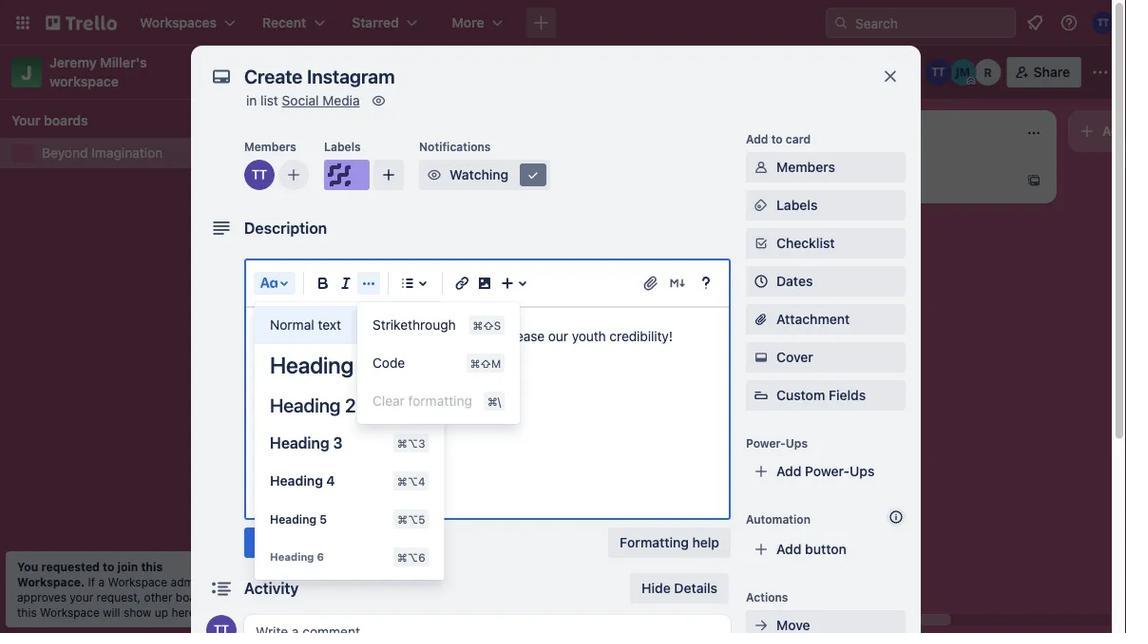 Task type: describe. For each thing, give the bounding box(es) containing it.
add members to card image
[[286, 165, 301, 184]]

jeremy miller's workspace
[[49, 55, 151, 89]]

add power-ups
[[777, 464, 875, 479]]

⌘⇧s
[[473, 319, 501, 332]]

miller's
[[100, 55, 147, 70]]

Board name text field
[[262, 57, 443, 87]]

open information menu image
[[1060, 13, 1079, 32]]

⌘⌥6
[[397, 551, 426, 564]]

1 vertical spatial imagination
[[92, 145, 163, 161]]

normal text
[[270, 317, 341, 333]]

media
[[438, 329, 475, 344]]

color: bold red, title: "thoughts" element
[[548, 164, 586, 171]]

0 horizontal spatial workspace
[[40, 606, 100, 619]]

create from template… image
[[757, 219, 772, 234]]

0 vertical spatial card
[[786, 132, 811, 145]]

add up members link
[[746, 132, 769, 145]]

create board or workspace image
[[532, 13, 551, 32]]

will
[[103, 606, 120, 619]]

heading for heading 1
[[270, 352, 354, 378]]

approves
[[17, 590, 66, 604]]

0 horizontal spatial ups
[[786, 436, 808, 450]]

group inside editor toolbar toolbar
[[358, 306, 520, 420]]

view markdown image
[[668, 274, 687, 293]]

share
[[1034, 64, 1071, 80]]

watching button
[[419, 160, 551, 190]]

1 horizontal spatial color: purple, title: none image
[[324, 160, 370, 190]]

up
[[155, 606, 168, 619]]

heading 1
[[270, 352, 369, 378]]

share button
[[1008, 57, 1082, 87]]

rubyanndersson (rubyanndersson) image
[[975, 59, 1002, 86]]

you requested to join this workspace.
[[17, 560, 163, 589]]

add button
[[777, 542, 847, 557]]

if
[[88, 575, 95, 589]]

workspace.
[[17, 575, 85, 589]]

5
[[320, 513, 327, 526]]

a for add a card button to the bottom
[[325, 287, 333, 302]]

sm image for watching
[[425, 165, 444, 184]]

instagram
[[322, 176, 383, 192]]

link image
[[451, 272, 474, 295]]

heading for heading 4
[[270, 473, 323, 489]]

jeremy
[[49, 55, 97, 70]]

1 horizontal spatial members
[[777, 159, 836, 175]]

attachment button
[[746, 304, 906, 335]]

⌘⌥5
[[398, 513, 426, 526]]

in inside the if a workspace admin approves your request, other boards in this workspace will show up here.
[[216, 590, 226, 604]]

in list social media
[[246, 93, 360, 108]]

cover
[[777, 349, 814, 365]]

⌘⌥2
[[398, 398, 426, 412]]

clear formatting
[[373, 393, 472, 409]]

automation
[[746, 513, 811, 526]]

hide details
[[642, 580, 718, 596]]

create instagram
[[278, 176, 383, 192]]

1 vertical spatial beyond
[[42, 145, 88, 161]]

add inside add power-ups link
[[777, 464, 802, 479]]

⌘⌥0
[[398, 319, 426, 332]]

1 horizontal spatial add a card button
[[806, 165, 1019, 196]]

formatting help link
[[609, 528, 731, 558]]

fields
[[829, 387, 866, 403]]

automation image
[[804, 57, 831, 84]]

sm image down actions on the bottom right of the page
[[752, 616, 771, 633]]

0 vertical spatial members
[[244, 140, 297, 153]]

filters
[[867, 64, 906, 80]]

workspace
[[49, 74, 119, 89]]

add to card
[[746, 132, 811, 145]]

6
[[317, 551, 324, 563]]

dates
[[777, 273, 813, 289]]

heading 4
[[270, 473, 335, 489]]

request,
[[97, 590, 141, 604]]

beyond inside the board name text field
[[272, 62, 333, 82]]

admin
[[171, 575, 203, 589]]

checklist
[[777, 235, 835, 251]]

increase
[[494, 329, 545, 344]]

actions
[[746, 590, 789, 604]]

kickoff
[[278, 245, 321, 261]]

1 horizontal spatial power-
[[805, 464, 850, 479]]

create from template… image for add a card button to the bottom
[[487, 287, 502, 302]]

1 horizontal spatial terry turtle (terryturtle) image
[[1093, 11, 1115, 34]]

card for the rightmost add a card button
[[876, 173, 904, 188]]

sm image for checklist
[[752, 234, 771, 253]]

1 vertical spatial add a card button
[[266, 280, 479, 310]]

our
[[549, 329, 569, 344]]

custom fields button
[[746, 386, 906, 405]]

clear
[[373, 393, 405, 409]]

heading 1 group
[[255, 306, 445, 576]]

4
[[327, 473, 335, 489]]

0 vertical spatial power-
[[746, 436, 786, 450]]

attach and insert link image
[[642, 274, 661, 293]]

thinking
[[548, 176, 600, 192]]

hide
[[642, 580, 671, 596]]

cancel button
[[303, 528, 369, 558]]

if a workspace admin approves your request, other boards in this workspace will show up here.
[[17, 575, 226, 619]]

show
[[123, 606, 152, 619]]

⌘⌥1
[[399, 358, 426, 372]]

1 vertical spatial terry turtle (terryturtle) image
[[244, 160, 275, 190]]

heading 2
[[270, 394, 356, 416]]

show menu image
[[1092, 63, 1111, 82]]

strikethrough
[[373, 317, 456, 333]]

details
[[675, 580, 718, 596]]

0 vertical spatial boards
[[44, 113, 88, 128]]

join
[[117, 560, 138, 573]]

heading 3
[[270, 434, 343, 452]]

cover link
[[746, 342, 906, 373]]

add a card for add a card button to the bottom
[[297, 287, 364, 302]]

1
[[359, 352, 369, 378]]

heading for heading 5
[[270, 513, 317, 526]]

j
[[21, 61, 32, 83]]

boards inside the if a workspace admin approves your request, other boards in this workspace will show up here.
[[176, 590, 213, 604]]

beyond imagination link
[[42, 144, 236, 163]]

3
[[333, 434, 343, 452]]

save button
[[244, 528, 297, 558]]

requested
[[41, 560, 100, 573]]

labels link
[[746, 190, 906, 221]]

sm image inside 'watching' "button"
[[524, 165, 543, 184]]

create
[[278, 176, 318, 192]]

this inside you requested to join this workspace.
[[141, 560, 163, 573]]

to inside you requested to join this workspace.
[[103, 560, 114, 573]]

watching
[[450, 167, 509, 183]]

2 horizontal spatial terry turtle (terryturtle) image
[[926, 59, 952, 86]]



Task type: locate. For each thing, give the bounding box(es) containing it.
1 vertical spatial terry turtle (terryturtle) image
[[479, 198, 502, 221]]

0 vertical spatial beyond
[[272, 62, 333, 82]]

lists image
[[397, 272, 419, 295]]

add a card up labels 'link'
[[837, 173, 904, 188]]

more formatting image
[[358, 272, 380, 295]]

members down add to card
[[777, 159, 836, 175]]

0 vertical spatial labels
[[324, 140, 361, 153]]

to
[[772, 132, 783, 145], [478, 329, 490, 344], [103, 560, 114, 573]]

a for the rightmost add a card button
[[865, 173, 873, 188]]

a right if
[[98, 575, 105, 589]]

kickoff meeting
[[278, 245, 374, 261]]

Write a comment text field
[[244, 615, 731, 633]]

⌘⌥4
[[397, 474, 426, 488]]

board button
[[516, 57, 618, 87]]

1 vertical spatial this
[[17, 606, 37, 619]]

1 horizontal spatial workspace
[[108, 575, 168, 589]]

formatting help
[[620, 535, 720, 551]]

1 heading from the top
[[270, 352, 354, 378]]

color: purple, title: none image right create on the top left of page
[[324, 160, 370, 190]]

card up labels 'link'
[[876, 173, 904, 188]]

in left list
[[246, 93, 257, 108]]

0 horizontal spatial power-
[[746, 436, 786, 450]]

1 vertical spatial to
[[478, 329, 490, 344]]

sm image right media
[[369, 91, 388, 110]]

0 horizontal spatial this
[[17, 606, 37, 619]]

meeting
[[324, 245, 374, 261]]

1 vertical spatial create from template… image
[[487, 287, 502, 302]]

open help dialog image
[[695, 272, 718, 295]]

0 vertical spatial terry turtle (terryturtle) image
[[1093, 11, 1115, 34]]

image image
[[474, 272, 496, 295]]

create from template… image
[[1027, 173, 1042, 188], [487, 287, 502, 302]]

1 horizontal spatial labels
[[777, 197, 818, 213]]

terry turtle (terryturtle) image left the r
[[926, 59, 952, 86]]

1 vertical spatial in
[[216, 590, 226, 604]]

card up members link
[[786, 132, 811, 145]]

labels inside 'link'
[[777, 197, 818, 213]]

workspace
[[108, 575, 168, 589], [40, 606, 100, 619]]

1 vertical spatial labels
[[777, 197, 818, 213]]

3 heading from the top
[[270, 434, 330, 452]]

add up labels 'link'
[[837, 173, 862, 188]]

sm image for members
[[752, 158, 771, 177]]

Search field
[[849, 9, 1016, 37]]

list
[[261, 93, 278, 108]]

0 horizontal spatial beyond imagination
[[42, 145, 163, 161]]

beyond
[[272, 62, 333, 82], [42, 145, 88, 161]]

to up ⌘⇧m
[[478, 329, 490, 344]]

1 horizontal spatial this
[[141, 560, 163, 573]]

this
[[141, 560, 163, 573], [17, 606, 37, 619]]

heading for heading 3
[[270, 434, 330, 452]]

0 vertical spatial beyond imagination
[[272, 62, 434, 82]]

terry turtle (terryturtle) image left add members to card image
[[244, 160, 275, 190]]

a up labels 'link'
[[865, 173, 873, 188]]

0 horizontal spatial color: purple, title: none image
[[278, 164, 316, 171]]

power- down power-ups
[[805, 464, 850, 479]]

primary element
[[0, 0, 1127, 46]]

terry turtle (terryturtle) image
[[926, 59, 952, 86], [479, 198, 502, 221], [206, 615, 237, 633]]

0 horizontal spatial terry turtle (terryturtle) image
[[206, 615, 237, 633]]

1 horizontal spatial ups
[[850, 464, 875, 479]]

card for add a card button to the bottom
[[336, 287, 364, 302]]

we must add another social media to increase our youth credibility!
[[265, 329, 673, 344]]

0 horizontal spatial a
[[98, 575, 105, 589]]

add button button
[[746, 534, 906, 565]]

5 heading from the top
[[270, 513, 317, 526]]

heading 6
[[270, 551, 324, 563]]

boards down admin
[[176, 590, 213, 604]]

2 heading from the top
[[270, 394, 341, 416]]

1 horizontal spatial a
[[325, 287, 333, 302]]

2 vertical spatial terry turtle (terryturtle) image
[[206, 615, 237, 633]]

power- down custom
[[746, 436, 786, 450]]

terry turtle (terryturtle) image
[[1093, 11, 1115, 34], [244, 160, 275, 190]]

0 vertical spatial create from template… image
[[1027, 173, 1042, 188]]

a left italic ⌘i image
[[325, 287, 333, 302]]

this inside the if a workspace admin approves your request, other boards in this workspace will show up here.
[[17, 606, 37, 619]]

heading for heading 6
[[270, 551, 314, 563]]

boards
[[44, 113, 88, 128], [176, 590, 213, 604]]

custom
[[777, 387, 826, 403]]

notifications
[[419, 140, 491, 153]]

0 vertical spatial add a card
[[837, 173, 904, 188]]

members up add members to card image
[[244, 140, 297, 153]]

1 vertical spatial card
[[876, 173, 904, 188]]

this right join on the left bottom of page
[[141, 560, 163, 573]]

r
[[985, 66, 993, 79]]

create from template… image for the rightmost add a card button
[[1027, 173, 1042, 188]]

heading down "must"
[[270, 352, 354, 378]]

add a card
[[837, 173, 904, 188], [297, 287, 364, 302]]

r button
[[975, 59, 1002, 86]]

0 vertical spatial in
[[246, 93, 257, 108]]

sm image inside labels 'link'
[[752, 196, 771, 215]]

0 horizontal spatial beyond
[[42, 145, 88, 161]]

imagination down "your boards with 1 items" element
[[92, 145, 163, 161]]

filters button
[[838, 57, 912, 87]]

None text field
[[235, 59, 862, 93]]

0 horizontal spatial terry turtle (terryturtle) image
[[244, 160, 275, 190]]

in left activity
[[216, 590, 226, 604]]

add down power-ups
[[777, 464, 802, 479]]

2
[[345, 394, 356, 416]]

2 horizontal spatial to
[[772, 132, 783, 145]]

1 horizontal spatial in
[[246, 93, 257, 108]]

youth
[[572, 329, 606, 344]]

sm image
[[369, 91, 388, 110], [524, 165, 543, 184], [752, 196, 771, 215], [752, 348, 771, 367], [752, 616, 771, 633]]

social media link
[[282, 93, 360, 108]]

sm image inside cover "link"
[[752, 348, 771, 367]]

italic ⌘i image
[[335, 272, 358, 295]]

attachment
[[777, 311, 850, 327]]

1 horizontal spatial terry turtle (terryturtle) image
[[479, 198, 502, 221]]

heading up 'heading 3'
[[270, 394, 341, 416]]

0 horizontal spatial members
[[244, 140, 297, 153]]

0 horizontal spatial create from template… image
[[487, 287, 502, 302]]

0 vertical spatial add a card button
[[806, 165, 1019, 196]]

a inside the if a workspace admin approves your request, other boards in this workspace will show up here.
[[98, 575, 105, 589]]

text styles image
[[258, 272, 281, 295]]

terry turtle (terryturtle) image right 'open information menu' "icon"
[[1093, 11, 1115, 34]]

6 heading from the top
[[270, 551, 314, 563]]

1 vertical spatial ups
[[850, 464, 875, 479]]

terry turtle (terryturtle) image right here.
[[206, 615, 237, 633]]

0 horizontal spatial card
[[336, 287, 364, 302]]

2 vertical spatial to
[[103, 560, 114, 573]]

terry turtle (terryturtle) image down 'watching' "button"
[[479, 198, 502, 221]]

boards right the "your"
[[44, 113, 88, 128]]

1 horizontal spatial to
[[478, 329, 490, 344]]

code
[[373, 355, 405, 371]]

add down automation
[[777, 542, 802, 557]]

beyond down the your boards
[[42, 145, 88, 161]]

heading up heading 4
[[270, 434, 330, 452]]

ups down fields
[[850, 464, 875, 479]]

your
[[70, 590, 93, 604]]

thinking link
[[548, 175, 768, 194]]

formatting
[[620, 535, 689, 551]]

ups up add power-ups
[[786, 436, 808, 450]]

2 vertical spatial a
[[98, 575, 105, 589]]

sm image down add to card
[[752, 158, 771, 177]]

sm image left the checklist
[[752, 234, 771, 253]]

1 vertical spatial beyond imagination
[[42, 145, 163, 161]]

0 vertical spatial a
[[865, 173, 873, 188]]

in
[[246, 93, 257, 108], [216, 590, 226, 604]]

description
[[244, 219, 327, 237]]

bold ⌘b image
[[312, 272, 335, 295]]

heading 5
[[270, 513, 327, 526]]

back to home image
[[46, 8, 117, 38]]

0 vertical spatial ups
[[786, 436, 808, 450]]

sm image
[[752, 158, 771, 177], [425, 165, 444, 184], [752, 234, 771, 253]]

text
[[318, 317, 341, 333]]

hide details link
[[631, 573, 729, 604]]

0 horizontal spatial labels
[[324, 140, 361, 153]]

imagination up media
[[337, 62, 434, 82]]

heading down save
[[270, 551, 314, 563]]

this down approves
[[17, 606, 37, 619]]

imagination
[[337, 62, 434, 82], [92, 145, 163, 161]]

sm image left cover
[[752, 348, 771, 367]]

color: purple, title: none image
[[324, 160, 370, 190], [278, 164, 316, 171]]

heading left 5
[[270, 513, 317, 526]]

group
[[358, 306, 520, 420]]

workspace down your
[[40, 606, 100, 619]]

0 notifications image
[[1024, 11, 1047, 34]]

search image
[[834, 15, 849, 30]]

activity
[[244, 580, 299, 598]]

labels
[[324, 140, 361, 153], [777, 197, 818, 213]]

imagination inside the board name text field
[[337, 62, 434, 82]]

dates button
[[746, 266, 906, 297]]

we
[[265, 329, 285, 344]]

2 horizontal spatial a
[[865, 173, 873, 188]]

0 horizontal spatial add a card button
[[266, 280, 479, 310]]

⌘\
[[488, 395, 501, 408]]

jeremy miller (jeremymiller198) image
[[951, 59, 977, 86]]

0 vertical spatial imagination
[[337, 62, 434, 82]]

a
[[865, 173, 873, 188], [325, 287, 333, 302], [98, 575, 105, 589]]

1 vertical spatial members
[[777, 159, 836, 175]]

workspace down join on the left bottom of page
[[108, 575, 168, 589]]

0 horizontal spatial imagination
[[92, 145, 163, 161]]

add
[[1103, 123, 1127, 139], [746, 132, 769, 145], [837, 173, 862, 188], [297, 287, 322, 302], [777, 464, 802, 479], [777, 542, 802, 557]]

sm image inside checklist 'link'
[[752, 234, 771, 253]]

add button
[[1069, 110, 1127, 152]]

members link
[[746, 152, 906, 183]]

sm image left color: bold red, title: "thoughts" element
[[524, 165, 543, 184]]

1 vertical spatial power-
[[805, 464, 850, 479]]

0 vertical spatial this
[[141, 560, 163, 573]]

your boards with 1 items element
[[11, 109, 226, 132]]

editor toolbar toolbar
[[254, 268, 722, 580]]

0 vertical spatial to
[[772, 132, 783, 145]]

4 heading from the top
[[270, 473, 323, 489]]

card right bold ⌘b icon
[[336, 287, 364, 302]]

⌘⇧m
[[470, 357, 501, 370]]

0 vertical spatial workspace
[[108, 575, 168, 589]]

add power-ups link
[[746, 456, 906, 487]]

beyond imagination down "your boards with 1 items" element
[[42, 145, 163, 161]]

beyond imagination inside the board name text field
[[272, 62, 434, 82]]

1 horizontal spatial card
[[786, 132, 811, 145]]

board
[[548, 64, 585, 80]]

custom fields
[[777, 387, 866, 403]]

group containing strikethrough
[[358, 306, 520, 420]]

cancel
[[315, 535, 358, 551]]

1 horizontal spatial beyond
[[272, 62, 333, 82]]

add up normal text
[[297, 287, 322, 302]]

button
[[805, 542, 847, 557]]

1 vertical spatial add a card
[[297, 287, 364, 302]]

2 vertical spatial card
[[336, 287, 364, 302]]

other
[[144, 590, 173, 604]]

1 vertical spatial boards
[[176, 590, 213, 604]]

save
[[256, 535, 286, 551]]

social
[[282, 93, 319, 108]]

power-
[[746, 436, 786, 450], [805, 464, 850, 479]]

1 vertical spatial workspace
[[40, 606, 100, 619]]

0 vertical spatial terry turtle (terryturtle) image
[[926, 59, 952, 86]]

normal
[[270, 317, 314, 333]]

media
[[323, 93, 360, 108]]

you
[[17, 560, 38, 573]]

1 horizontal spatial imagination
[[337, 62, 434, 82]]

sm image inside members link
[[752, 158, 771, 177]]

sm image inside 'watching' "button"
[[425, 165, 444, 184]]

heading left 4
[[270, 473, 323, 489]]

color: purple, title: none image up create on the top left of page
[[278, 164, 316, 171]]

Main content area, start typing to enter text. text field
[[265, 325, 710, 348]]

⌘⌥3
[[398, 436, 426, 450]]

to up members link
[[772, 132, 783, 145]]

to inside text box
[[478, 329, 490, 344]]

your
[[11, 113, 40, 128]]

0 horizontal spatial add a card
[[297, 287, 364, 302]]

beyond imagination up media
[[272, 62, 434, 82]]

2 horizontal spatial card
[[876, 173, 904, 188]]

add a card for the rightmost add a card button
[[837, 173, 904, 188]]

1 vertical spatial a
[[325, 287, 333, 302]]

1 horizontal spatial add a card
[[837, 173, 904, 188]]

labels up 'instagram'
[[324, 140, 361, 153]]

sm image down notifications
[[425, 165, 444, 184]]

0 horizontal spatial boards
[[44, 113, 88, 128]]

1 horizontal spatial boards
[[176, 590, 213, 604]]

here.
[[172, 606, 199, 619]]

beyond up in list social media
[[272, 62, 333, 82]]

1 horizontal spatial create from template… image
[[1027, 173, 1042, 188]]

credibility!
[[610, 329, 673, 344]]

add a card up the text
[[297, 287, 364, 302]]

add down show menu image
[[1103, 123, 1127, 139]]

create instagram link
[[278, 175, 498, 194]]

add inside add button button
[[777, 542, 802, 557]]

heading for heading 2
[[270, 394, 341, 416]]

to left join on the left bottom of page
[[103, 560, 114, 573]]

members
[[244, 140, 297, 153], [777, 159, 836, 175]]

labels up the checklist
[[777, 197, 818, 213]]

add inside add button
[[1103, 123, 1127, 139]]

sm image up create from template… icon
[[752, 196, 771, 215]]

0 horizontal spatial to
[[103, 560, 114, 573]]

1 horizontal spatial beyond imagination
[[272, 62, 434, 82]]

0 horizontal spatial in
[[216, 590, 226, 604]]



Task type: vqa. For each thing, say whether or not it's contained in the screenshot.


